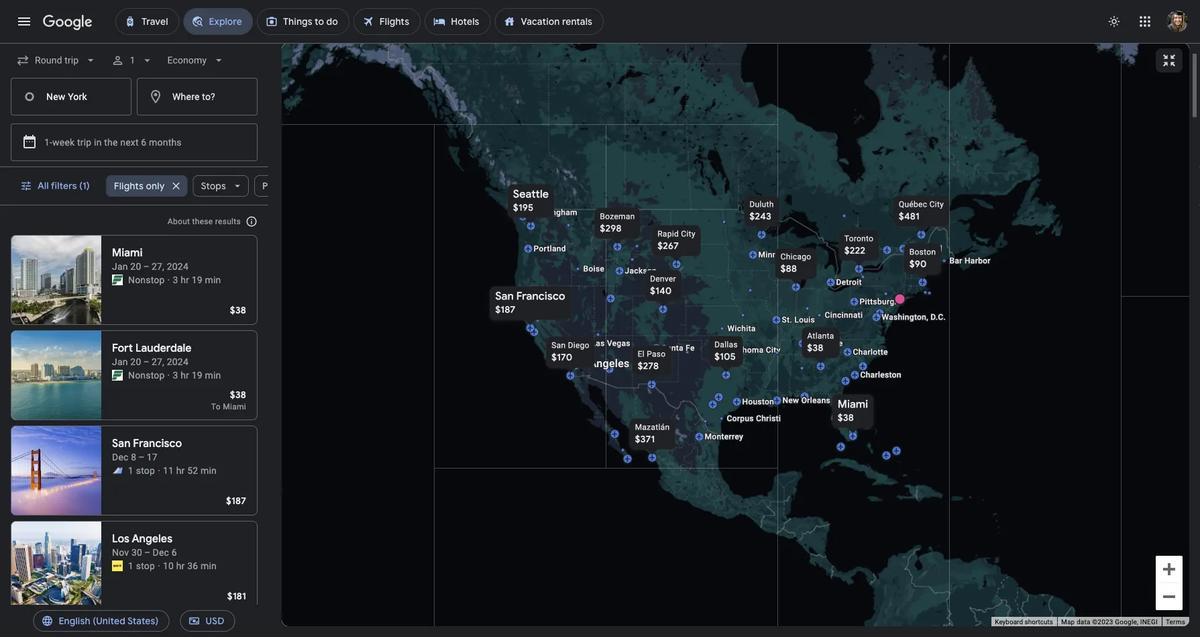 Task type: locate. For each thing, give the bounding box(es) containing it.
0 horizontal spatial san
[[112, 437, 131, 450]]

20 – 27, inside the fort lauderdale jan 20 – 27, 2024
[[130, 356, 164, 367]]

miami jan 20 – 27, 2024
[[112, 246, 189, 272]]

1 vertical spatial los
[[112, 532, 130, 546]]

stop down 8 – 17
[[136, 465, 155, 476]]

boston
[[910, 247, 937, 257]]

38 US dollars text field
[[230, 389, 246, 401]]

nonstop down miami jan 20 – 27, 2024
[[128, 274, 165, 285]]

angeles down las vegas on the bottom of page
[[590, 357, 630, 370]]

1 stop for francisco
[[128, 465, 155, 476]]

san inside san diego $170
[[552, 341, 566, 350]]

angeles
[[590, 357, 630, 370], [132, 532, 173, 546]]

6
[[141, 137, 147, 148], [172, 547, 177, 558]]

d.c.
[[931, 312, 947, 322]]

2 vertical spatial 1
[[128, 560, 134, 571]]

charlotte
[[854, 347, 889, 357]]

stop
[[136, 465, 155, 476], [136, 560, 155, 571]]

los inside los angeles nov 30 – dec 6
[[112, 532, 130, 546]]

0 vertical spatial los
[[569, 357, 587, 370]]

keyboard shortcuts button
[[996, 617, 1054, 627]]

6 right next
[[141, 137, 147, 148]]

1 vertical spatial francisco
[[133, 437, 182, 450]]

38 US dollars text field
[[808, 342, 824, 354]]

angeles for los angeles
[[590, 357, 630, 370]]

oklahoma
[[726, 345, 764, 355]]

trip
[[77, 137, 92, 148]]

san inside san francisco $187
[[496, 289, 514, 303]]

map data ©2023 google, inegi
[[1062, 618, 1159, 626]]

frontier image
[[112, 275, 123, 285], [112, 370, 123, 381]]

2024 down about
[[167, 261, 189, 272]]

francisco inside san francisco $187
[[517, 289, 566, 303]]

1 frontier image from the top
[[112, 275, 123, 285]]

hr
[[181, 274, 189, 285], [181, 370, 189, 381], [176, 465, 185, 476], [176, 560, 185, 571]]

francisco up 8 – 17
[[133, 437, 182, 450]]

1 vertical spatial 6
[[172, 547, 177, 558]]

1 vertical spatial 3 hr 19 min
[[173, 370, 221, 381]]

0 vertical spatial 20 – 27,
[[130, 261, 164, 272]]

angeles inside map region
[[590, 357, 630, 370]]

los inside map region
[[569, 357, 587, 370]]

$481
[[899, 210, 920, 223]]

0 vertical spatial stop
[[136, 465, 155, 476]]

miami inside $38 to miami
[[223, 402, 246, 411]]

19 for fort lauderdale
[[192, 370, 203, 381]]

1 vertical spatial frontier image
[[112, 370, 123, 381]]

3 hr 19 min for fort lauderdale
[[173, 370, 221, 381]]

francisco down portland
[[517, 289, 566, 303]]

1 nonstop from the top
[[128, 274, 165, 285]]

2 stop from the top
[[136, 560, 155, 571]]

los down diego
[[569, 357, 587, 370]]

1 vertical spatial  image
[[168, 369, 170, 382]]

1 stop
[[128, 465, 155, 476], [128, 560, 155, 571]]

wichita
[[728, 324, 756, 333]]

san up $187 text box
[[496, 289, 514, 303]]

3 hr 19 min
[[173, 274, 221, 285], [173, 370, 221, 381]]

dallas $105
[[715, 340, 738, 363]]

1 button
[[106, 44, 159, 77]]

0 vertical spatial jan
[[112, 261, 128, 272]]

hr right 10
[[176, 560, 185, 571]]

6 up 10
[[172, 547, 177, 558]]

0 horizontal spatial 6
[[141, 137, 147, 148]]

2 19 from the top
[[192, 370, 203, 381]]

months
[[149, 137, 182, 148]]

spirit image
[[112, 561, 123, 571]]

loading results progress bar
[[0, 43, 1201, 46]]

frontier image for jan
[[112, 275, 123, 285]]

1 horizontal spatial los
[[569, 357, 587, 370]]

city right québec
[[930, 200, 945, 209]]

0 vertical spatial $187
[[496, 304, 516, 316]]

0 vertical spatial nonstop
[[128, 274, 165, 285]]

2 3 from the top
[[173, 370, 178, 381]]

0 horizontal spatial los
[[112, 532, 130, 546]]

to
[[211, 402, 221, 411]]

$38 inside miami $38
[[838, 412, 855, 424]]

2 vertical spatial city
[[766, 345, 781, 355]]

miami down $38 text field
[[223, 402, 246, 411]]

0 vertical spatial 1 stop
[[128, 465, 155, 476]]

map region
[[263, 0, 1201, 637]]

miami down flights
[[112, 246, 143, 260]]

miami inside map region
[[838, 397, 869, 411]]

san up "$170"
[[552, 341, 566, 350]]

38 US dollars text field
[[838, 412, 855, 424]]

shortcuts
[[1025, 618, 1054, 626]]

2  image from the top
[[168, 369, 170, 382]]

181 US dollars text field
[[227, 590, 246, 602]]

1 vertical spatial 1 stop
[[128, 560, 155, 571]]

stop down 30 – dec
[[136, 560, 155, 571]]

nov
[[112, 547, 129, 558]]

0 vertical spatial 3
[[173, 274, 178, 285]]

1 vertical spatial nonstop
[[128, 370, 165, 381]]

los angeles
[[569, 357, 630, 370]]

city right oklahoma
[[766, 345, 781, 355]]

0 horizontal spatial miami
[[112, 246, 143, 260]]

30 – dec
[[132, 547, 169, 558]]

0 vertical spatial angeles
[[590, 357, 630, 370]]

los for los angeles nov 30 – dec 6
[[112, 532, 130, 546]]

0 horizontal spatial francisco
[[133, 437, 182, 450]]

flights only
[[114, 180, 165, 192]]

1 horizontal spatial miami
[[223, 402, 246, 411]]

los up nov
[[112, 532, 130, 546]]

rapid city $267
[[658, 229, 696, 252]]

2 horizontal spatial san
[[552, 341, 566, 350]]

miami up tampa
[[838, 397, 869, 411]]

francisco for san francisco dec 8 – 17
[[133, 437, 182, 450]]

frontier image down miami jan 20 – 27, 2024
[[112, 275, 123, 285]]

nonstop down the fort lauderdale jan 20 – 27, 2024
[[128, 370, 165, 381]]

seattle $195
[[513, 187, 549, 214]]

$38
[[230, 304, 246, 316], [808, 342, 824, 354], [230, 389, 246, 401], [838, 412, 855, 424]]

price button
[[254, 170, 308, 202]]

140 US dollars text field
[[651, 285, 672, 297]]

187 US dollars text field
[[496, 304, 516, 316]]

mazatlán
[[635, 423, 670, 432]]

el paso $278
[[638, 349, 666, 372]]

nonstop
[[128, 274, 165, 285], [128, 370, 165, 381]]

2 jan from the top
[[112, 356, 128, 367]]

1 stop from the top
[[136, 465, 155, 476]]

3 for miami
[[173, 274, 178, 285]]

christi
[[757, 414, 782, 423]]

298 US dollars text field
[[600, 223, 622, 235]]

miami $38
[[838, 397, 869, 424]]

san for san francisco
[[496, 289, 514, 303]]

1 stop down 30 – dec
[[128, 560, 155, 571]]

0 vertical spatial city
[[930, 200, 945, 209]]

1 vertical spatial angeles
[[132, 532, 173, 546]]

miami inside miami jan 20 – 27, 2024
[[112, 246, 143, 260]]

rapid
[[658, 229, 679, 239]]

52
[[187, 465, 198, 476]]

1 1 stop from the top
[[128, 465, 155, 476]]

1 vertical spatial 20 – 27,
[[130, 356, 164, 367]]

0 vertical spatial san
[[496, 289, 514, 303]]

1 inside "popup button"
[[130, 55, 135, 66]]

1 vertical spatial jan
[[112, 356, 128, 367]]

2 horizontal spatial miami
[[838, 397, 869, 411]]

1 vertical spatial san
[[552, 341, 566, 350]]

paso
[[647, 349, 666, 359]]

0 vertical spatial francisco
[[517, 289, 566, 303]]

371 US dollars text field
[[635, 433, 655, 445]]

0 horizontal spatial angeles
[[132, 532, 173, 546]]

20 – 27,
[[130, 261, 164, 272], [130, 356, 164, 367]]

angeles up 30 – dec
[[132, 532, 173, 546]]

0 vertical spatial 19
[[192, 274, 203, 285]]

None field
[[11, 48, 103, 72], [162, 48, 231, 72], [11, 48, 103, 72], [162, 48, 231, 72]]

1 stop for angeles
[[128, 560, 155, 571]]

los for los angeles
[[569, 357, 587, 370]]

1 horizontal spatial francisco
[[517, 289, 566, 303]]

francisco for san francisco $187
[[517, 289, 566, 303]]

1 jan from the top
[[112, 261, 128, 272]]

1 horizontal spatial $187
[[496, 304, 516, 316]]

187 US dollars text field
[[226, 495, 246, 507]]

0 vertical spatial  image
[[168, 273, 170, 287]]

3 hr 19 min up to
[[173, 370, 221, 381]]

 image down the fort lauderdale jan 20 – 27, 2024
[[168, 369, 170, 382]]

duluth
[[750, 200, 774, 209]]

washington, d.c.
[[882, 312, 947, 322]]

toronto $222
[[845, 234, 874, 257]]

1 20 – 27, from the top
[[130, 261, 164, 272]]

1 stop down 8 – 17
[[128, 465, 155, 476]]

filters
[[51, 180, 77, 192]]

0 horizontal spatial $187
[[226, 495, 246, 507]]

$90
[[910, 258, 927, 270]]

québec city $481
[[899, 200, 945, 223]]

mazatlán $371
[[635, 423, 670, 445]]

6 inside 1-week trip in the next 6 months button
[[141, 137, 147, 148]]

2 2024 from the top
[[167, 356, 189, 367]]

harbor
[[965, 256, 991, 265]]

19 down these
[[192, 274, 203, 285]]

1 19 from the top
[[192, 274, 203, 285]]

1 vertical spatial 1
[[128, 465, 134, 476]]

1 vertical spatial stop
[[136, 560, 155, 571]]

frontier image down fort
[[112, 370, 123, 381]]

next
[[120, 137, 139, 148]]

city for $481
[[930, 200, 945, 209]]

0 vertical spatial 6
[[141, 137, 147, 148]]

20 – 27, inside miami jan 20 – 27, 2024
[[130, 261, 164, 272]]

min
[[205, 274, 221, 285], [205, 370, 221, 381], [201, 465, 217, 476], [201, 560, 217, 571]]

1 vertical spatial 19
[[192, 370, 203, 381]]

change appearance image
[[1099, 5, 1131, 38]]

boston $90
[[910, 247, 937, 270]]

2 vertical spatial san
[[112, 437, 131, 450]]

city
[[930, 200, 945, 209], [682, 229, 696, 239], [766, 345, 781, 355]]

1 3 from the top
[[173, 274, 178, 285]]

0 vertical spatial frontier image
[[112, 275, 123, 285]]

miami for miami $38
[[838, 397, 869, 411]]

3 down miami jan 20 – 27, 2024
[[173, 274, 178, 285]]

2 horizontal spatial city
[[930, 200, 945, 209]]

1 horizontal spatial 6
[[172, 547, 177, 558]]

267 US dollars text field
[[658, 240, 679, 252]]

1 horizontal spatial angeles
[[590, 357, 630, 370]]

1 vertical spatial 2024
[[167, 356, 189, 367]]

481 US dollars text field
[[899, 210, 920, 223]]

2 3 hr 19 min from the top
[[173, 370, 221, 381]]

city inside rapid city $267
[[682, 229, 696, 239]]

3
[[173, 274, 178, 285], [173, 370, 178, 381]]

francisco inside san francisco dec 8 – 17
[[133, 437, 182, 450]]

8 – 17
[[131, 451, 158, 463]]

2 1 stop from the top
[[128, 560, 155, 571]]

angeles inside los angeles nov 30 – dec 6
[[132, 532, 173, 546]]

3 down lauderdale
[[173, 370, 178, 381]]

 image down miami jan 20 – 27, 2024
[[168, 273, 170, 287]]

 image
[[168, 273, 170, 287], [168, 369, 170, 382]]

san for san diego
[[552, 341, 566, 350]]

bar harbor
[[950, 256, 991, 265]]

2 20 – 27, from the top
[[130, 356, 164, 367]]

19 down lauderdale
[[192, 370, 203, 381]]

québec
[[899, 200, 928, 209]]

88 US dollars text field
[[781, 263, 798, 275]]

$38 inside atlanta $38
[[808, 342, 824, 354]]

1 horizontal spatial san
[[496, 289, 514, 303]]

0 vertical spatial 2024
[[167, 261, 189, 272]]

chicago
[[781, 252, 812, 261]]

0 vertical spatial 1
[[130, 55, 135, 66]]

1-week trip in the next 6 months button
[[11, 124, 258, 161]]

2 frontier image from the top
[[112, 370, 123, 381]]

san
[[496, 289, 514, 303], [552, 341, 566, 350], [112, 437, 131, 450]]

city right rapid
[[682, 229, 696, 239]]

2 nonstop from the top
[[128, 370, 165, 381]]

san up dec
[[112, 437, 131, 450]]

1 vertical spatial 3
[[173, 370, 178, 381]]

jan inside miami jan 20 – 27, 2024
[[112, 261, 128, 272]]

city inside québec city $481
[[930, 200, 945, 209]]

detroit
[[837, 278, 862, 287]]

2024 down lauderdale
[[167, 356, 189, 367]]

1 2024 from the top
[[167, 261, 189, 272]]

None text field
[[11, 78, 132, 115]]

hr down miami jan 20 – 27, 2024
[[181, 274, 189, 285]]

$371
[[635, 433, 655, 445]]

1 vertical spatial city
[[682, 229, 696, 239]]

38 US dollars text field
[[230, 304, 246, 316]]

243 US dollars text field
[[750, 210, 772, 223]]

$187 inside san francisco $187
[[496, 304, 516, 316]]

3 hr 19 min down miami jan 20 – 27, 2024
[[173, 274, 221, 285]]

san diego $170
[[552, 341, 590, 363]]

0 horizontal spatial city
[[682, 229, 696, 239]]

frontier image for lauderdale
[[112, 370, 123, 381]]

$38 inside $38 to miami
[[230, 389, 246, 401]]

1 3 hr 19 min from the top
[[173, 274, 221, 285]]

1  image from the top
[[168, 273, 170, 287]]

monterrey
[[705, 432, 744, 441]]

atlanta
[[808, 331, 835, 341]]

0 vertical spatial 3 hr 19 min
[[173, 274, 221, 285]]

main menu image
[[16, 13, 32, 30]]

keyboard shortcuts
[[996, 618, 1054, 626]]



Task type: vqa. For each thing, say whether or not it's contained in the screenshot.
'upgrades available'
no



Task type: describe. For each thing, give the bounding box(es) containing it.
usd
[[206, 615, 225, 627]]

about
[[168, 217, 190, 226]]

stop for angeles
[[136, 560, 155, 571]]

2024 inside miami jan 20 – 27, 2024
[[167, 261, 189, 272]]

charleston
[[861, 370, 902, 380]]

36
[[187, 560, 198, 571]]

170 US dollars text field
[[552, 351, 573, 363]]

montreal
[[909, 244, 943, 253]]

1 for angeles
[[128, 560, 134, 571]]

price
[[262, 180, 285, 192]]

atlanta $38
[[808, 331, 835, 354]]

angeles for los angeles nov 30 – dec 6
[[132, 532, 173, 546]]

bar
[[950, 256, 963, 265]]

miami for miami jan 20 – 27, 2024
[[112, 246, 143, 260]]

nashville
[[809, 339, 844, 348]]

$298
[[600, 223, 622, 235]]

min up $38 to miami
[[205, 370, 221, 381]]

chicago $88
[[781, 252, 812, 275]]

boise
[[584, 264, 605, 274]]

$243
[[750, 210, 772, 223]]

$267
[[658, 240, 679, 252]]

fe
[[686, 343, 695, 353]]

flights only button
[[106, 170, 188, 202]]

$195
[[513, 202, 534, 214]]

1 horizontal spatial city
[[766, 345, 781, 355]]

english
[[59, 615, 90, 627]]

$38 to miami
[[211, 389, 246, 411]]

english (united states)
[[59, 615, 159, 627]]

stops
[[201, 180, 226, 192]]

orleans
[[802, 396, 831, 405]]

10 hr 36 min
[[163, 560, 217, 571]]

1 for francisco
[[128, 465, 134, 476]]

dec
[[112, 451, 129, 463]]

map
[[1062, 618, 1076, 626]]

duluth $243
[[750, 200, 774, 223]]

stop for francisco
[[136, 465, 155, 476]]

all
[[38, 180, 49, 192]]

pittsburgh
[[860, 297, 900, 306]]

$88
[[781, 263, 798, 275]]

corpus
[[727, 414, 754, 423]]

nonstop for lauderdale
[[128, 370, 165, 381]]

 image for fort lauderdale
[[168, 369, 170, 382]]

portland
[[534, 244, 566, 253]]

about these results
[[168, 217, 241, 226]]

keyboard
[[996, 618, 1024, 626]]

bozeman
[[600, 212, 635, 221]]

jan inside the fort lauderdale jan 20 – 27, 2024
[[112, 356, 128, 367]]

about these results image
[[236, 205, 268, 238]]

washington,
[[882, 312, 929, 322]]

toronto
[[845, 234, 874, 243]]

usd button
[[180, 605, 235, 637]]

 image for miami
[[168, 273, 170, 287]]

tampa
[[841, 413, 867, 423]]

these
[[192, 217, 213, 226]]

19 for miami
[[192, 274, 203, 285]]

$222
[[845, 245, 866, 257]]

min down about these results
[[205, 274, 221, 285]]

222 US dollars text field
[[845, 245, 866, 257]]

week
[[52, 137, 75, 148]]

(united
[[93, 615, 125, 627]]

inegi
[[1141, 618, 1159, 626]]

corpus christi
[[727, 414, 782, 423]]

terms link
[[1167, 618, 1186, 626]]

3 for fort lauderdale
[[173, 370, 178, 381]]

seattle
[[513, 187, 549, 201]]

diego
[[568, 341, 590, 350]]

el
[[638, 349, 645, 359]]

new orleans
[[783, 396, 831, 405]]

10
[[163, 560, 174, 571]]

los angeles nov 30 – dec 6
[[112, 532, 177, 558]]

Where to? text field
[[137, 78, 258, 115]]

san inside san francisco dec 8 – 17
[[112, 437, 131, 450]]

only
[[146, 180, 165, 192]]

©2023
[[1093, 618, 1114, 626]]

105 US dollars text field
[[715, 351, 736, 363]]

$181
[[227, 590, 246, 602]]

all filters (1) button
[[12, 170, 101, 202]]

fort
[[112, 341, 133, 355]]

new
[[783, 396, 800, 405]]

the
[[104, 137, 118, 148]]

in
[[94, 137, 102, 148]]

las vegas
[[592, 339, 631, 348]]

2024 inside the fort lauderdale jan 20 – 27, 2024
[[167, 356, 189, 367]]

$278
[[638, 360, 659, 372]]

(1)
[[79, 180, 90, 192]]

st. louis
[[782, 315, 816, 325]]

278 US dollars text field
[[638, 360, 659, 372]]

lauderdale
[[136, 341, 192, 355]]

hr down lauderdale
[[181, 370, 189, 381]]

1 vertical spatial $187
[[226, 495, 246, 507]]

6 inside los angeles nov 30 – dec 6
[[172, 547, 177, 558]]

195 US dollars text field
[[513, 202, 534, 214]]

min right '52'
[[201, 465, 217, 476]]

denver
[[651, 274, 677, 284]]

houston
[[743, 397, 775, 406]]

santa fe
[[662, 343, 695, 353]]

bellingham
[[535, 208, 578, 217]]

3 hr 19 min for miami
[[173, 274, 221, 285]]

city for $267
[[682, 229, 696, 239]]

nonstop for jan
[[128, 274, 165, 285]]

1-week trip in the next 6 months
[[44, 137, 182, 148]]

google,
[[1116, 618, 1139, 626]]

stops button
[[193, 170, 249, 202]]

st.
[[782, 315, 793, 325]]

hr right 11
[[176, 465, 185, 476]]

santa
[[662, 343, 684, 353]]

terms
[[1167, 618, 1186, 626]]

fort lauderdale jan 20 – 27, 2024
[[112, 341, 192, 367]]

minneapolis
[[759, 250, 805, 259]]

frontier and spirit image
[[112, 465, 123, 476]]

jackson
[[625, 266, 657, 276]]

90 US dollars text field
[[910, 258, 927, 270]]

las
[[592, 339, 605, 348]]

view smaller map image
[[1162, 52, 1178, 68]]

min right 36
[[201, 560, 217, 571]]

louis
[[795, 315, 816, 325]]

$140
[[651, 285, 672, 297]]



